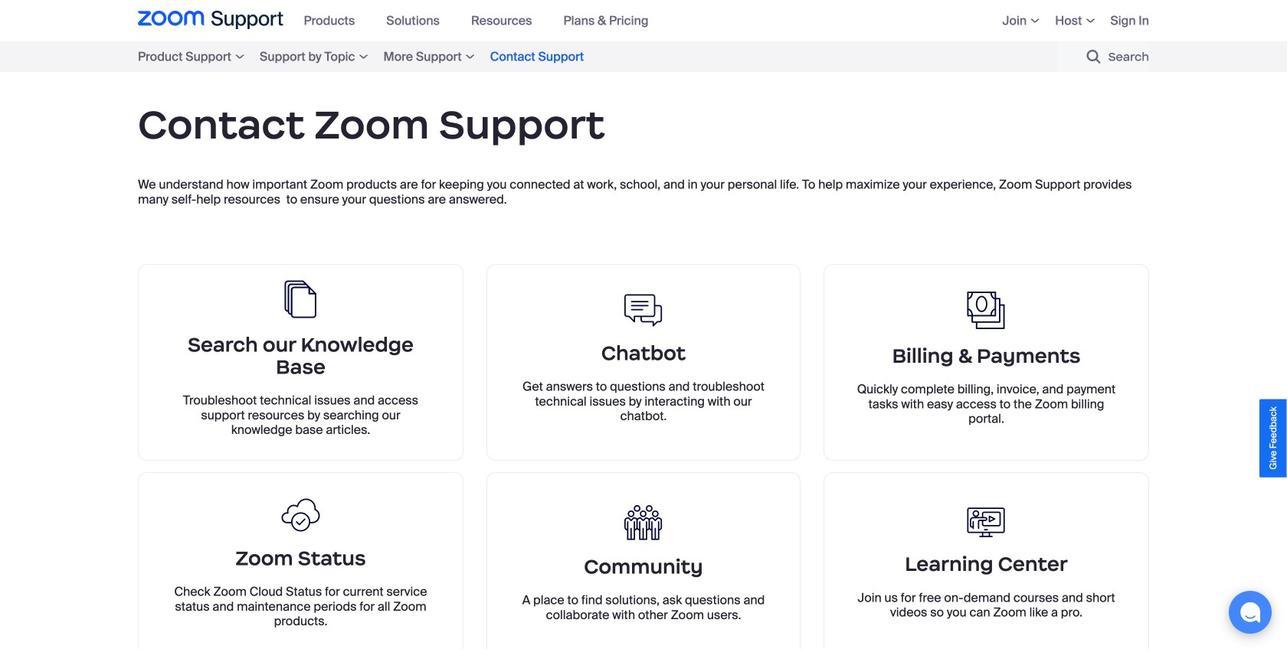 Task type: locate. For each thing, give the bounding box(es) containing it.
menu bar
[[295, 0, 671, 41], [980, 0, 1150, 41], [138, 41, 638, 72]]

main content
[[0, 72, 1288, 650]]



Task type: vqa. For each thing, say whether or not it's contained in the screenshot.
the Zoom Support 'image' on the top of page
yes



Task type: describe. For each thing, give the bounding box(es) containing it.
search image
[[1087, 50, 1101, 64]]

zoom support image
[[138, 11, 283, 31]]

open chat image
[[1240, 602, 1262, 624]]

search image
[[1087, 50, 1101, 64]]



